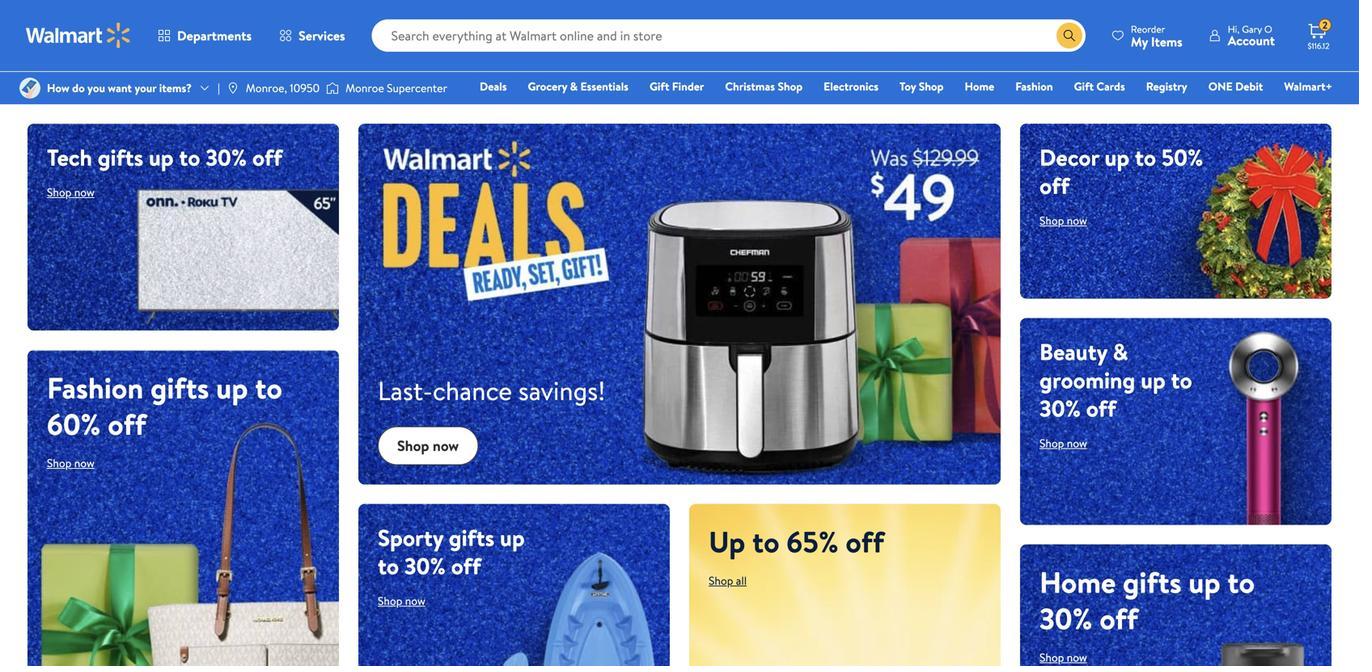 Task type: locate. For each thing, give the bounding box(es) containing it.
0 vertical spatial fashion
[[1015, 78, 1053, 94]]

fashion for fashion
[[1015, 78, 1053, 94]]

30% inside the home gifts up to 30% off
[[1040, 599, 1093, 639]]

shop now for beauty & grooming up to 30% off
[[1040, 436, 1087, 451]]

home gifts up to 30% off
[[1040, 562, 1255, 639]]

electronics link
[[816, 78, 886, 95]]

1 gift from the left
[[650, 78, 669, 94]]

&
[[570, 78, 578, 94], [1113, 336, 1128, 368]]

now
[[74, 184, 95, 200], [1067, 213, 1087, 229], [1067, 436, 1087, 451], [433, 436, 459, 456], [74, 455, 95, 471], [405, 593, 425, 609], [1067, 650, 1087, 666]]

 image right 10950
[[326, 80, 339, 96]]

toy shop link
[[892, 78, 951, 95]]

shop for up to 65% off
[[709, 573, 733, 589]]

reorder my items
[[1131, 22, 1182, 51]]

1 vertical spatial fashion
[[47, 368, 143, 408]]

to inside 'fashion gifts up to 60% off'
[[255, 368, 282, 408]]

0 horizontal spatial &
[[570, 78, 578, 94]]

1 horizontal spatial fashion
[[1015, 78, 1053, 94]]

30% for tech gifts up to 30% off
[[206, 142, 247, 173]]

gifts
[[98, 142, 143, 173], [150, 368, 209, 408], [449, 522, 494, 554], [1123, 562, 1182, 603]]

registry
[[1146, 78, 1187, 94]]

tech
[[47, 142, 92, 173]]

shop
[[778, 78, 803, 94], [919, 78, 944, 94], [47, 184, 72, 200], [1040, 213, 1064, 229], [1040, 436, 1064, 451], [397, 436, 429, 456], [47, 455, 72, 471], [709, 573, 733, 589], [378, 593, 402, 609], [1040, 650, 1064, 666]]

reorder
[[1131, 22, 1165, 36]]

1 horizontal spatial  image
[[326, 80, 339, 96]]

shop all
[[709, 573, 747, 589]]

up for tech gifts up to 30% off
[[149, 142, 174, 173]]

0 horizontal spatial fashion
[[47, 368, 143, 408]]

shop now link for home gifts up to 30% off
[[1040, 650, 1087, 666]]

30%
[[206, 142, 247, 173], [1040, 393, 1081, 424], [404, 551, 446, 582], [1040, 599, 1093, 639]]

up inside decor up to 50% off
[[1105, 142, 1130, 173]]

now for beauty & grooming up to 30% off
[[1067, 436, 1087, 451]]

up for fashion gifts up to 60% off
[[216, 368, 248, 408]]

sporty
[[378, 522, 443, 554]]

services
[[299, 27, 345, 44]]

30% inside 'beauty & grooming up to 30% off'
[[1040, 393, 1081, 424]]

toy
[[900, 78, 916, 94]]

up to 65% off
[[709, 522, 884, 562]]

beauty & grooming up to 30% off
[[1040, 336, 1192, 424]]

one
[[1208, 78, 1233, 94]]

walmart+ link
[[1277, 78, 1340, 95]]

fashion for fashion gifts up to 60% off
[[47, 368, 143, 408]]

shop now
[[47, 184, 95, 200], [1040, 213, 1087, 229], [1040, 436, 1087, 451], [397, 436, 459, 456], [47, 455, 95, 471], [378, 593, 425, 609], [1040, 650, 1087, 666]]

home inside the home gifts up to 30% off
[[1040, 562, 1116, 603]]

home
[[965, 78, 994, 94], [1040, 562, 1116, 603]]

items
[[1151, 33, 1182, 51]]

gift left the finder
[[650, 78, 669, 94]]

2 gift from the left
[[1074, 78, 1094, 94]]

gifts inside 'fashion gifts up to 60% off'
[[150, 368, 209, 408]]

shop for decor up to 50% off
[[1040, 213, 1064, 229]]

all
[[736, 573, 747, 589]]

grooming
[[1040, 364, 1135, 396]]

home link
[[957, 78, 1002, 95]]

0 horizontal spatial gift
[[650, 78, 669, 94]]

 image left how
[[19, 78, 40, 99]]

30% inside sporty gifts up to 30% off
[[404, 551, 446, 582]]

departments
[[177, 27, 252, 44]]

deals
[[480, 78, 507, 94]]

0 vertical spatial &
[[570, 78, 578, 94]]

shop now for home gifts up to 30% off
[[1040, 650, 1087, 666]]

gifts inside the home gifts up to 30% off
[[1123, 562, 1182, 603]]

1 horizontal spatial &
[[1113, 336, 1128, 368]]

1 vertical spatial &
[[1113, 336, 1128, 368]]

how do you want your items?
[[47, 80, 192, 96]]

& right beauty
[[1113, 336, 1128, 368]]

shop now for decor up to 50% off
[[1040, 213, 1087, 229]]

off inside 'beauty & grooming up to 30% off'
[[1086, 393, 1116, 424]]

gary
[[1242, 22, 1262, 36]]

services button
[[265, 16, 359, 55]]

grocery & essentials link
[[521, 78, 636, 95]]

up inside sporty gifts up to 30% off
[[500, 522, 525, 554]]

1 horizontal spatial gift
[[1074, 78, 1094, 94]]

 image
[[19, 78, 40, 99], [326, 80, 339, 96]]

toy shop
[[900, 78, 944, 94]]

departments button
[[144, 16, 265, 55]]

now for sporty gifts up to 30% off
[[405, 593, 425, 609]]

fashion inside fashion link
[[1015, 78, 1053, 94]]

60%
[[47, 404, 101, 445]]

gifts inside sporty gifts up to 30% off
[[449, 522, 494, 554]]

fashion inside 'fashion gifts up to 60% off'
[[47, 368, 143, 408]]

hi,
[[1228, 22, 1240, 36]]

& for grooming
[[1113, 336, 1128, 368]]

to
[[179, 142, 200, 173], [1135, 142, 1156, 173], [1171, 364, 1192, 396], [255, 368, 282, 408], [752, 522, 780, 562], [378, 551, 399, 582], [1228, 562, 1255, 603]]

shop now for tech gifts up to 30% off
[[47, 184, 95, 200]]

gifts for tech
[[98, 142, 143, 173]]

up
[[149, 142, 174, 173], [1105, 142, 1130, 173], [1141, 364, 1166, 396], [216, 368, 248, 408], [500, 522, 525, 554], [1189, 562, 1221, 603]]

0 horizontal spatial  image
[[19, 78, 40, 99]]

1 horizontal spatial home
[[1040, 562, 1116, 603]]

supercenter
[[387, 80, 447, 96]]

50%
[[1162, 142, 1203, 173]]

grocery & essentials
[[528, 78, 629, 94]]

fashion
[[1015, 78, 1053, 94], [47, 368, 143, 408]]

gift left cards
[[1074, 78, 1094, 94]]

account
[[1228, 32, 1275, 49]]

 image
[[226, 82, 239, 95]]

hi, gary o account
[[1228, 22, 1275, 49]]

gift
[[650, 78, 669, 94], [1074, 78, 1094, 94]]

& right grocery
[[570, 78, 578, 94]]

off inside the home gifts up to 30% off
[[1100, 599, 1138, 639]]

shop now for sporty gifts up to 30% off
[[378, 593, 425, 609]]

Walmart Site-Wide search field
[[372, 19, 1085, 52]]

up inside the home gifts up to 30% off
[[1189, 562, 1221, 603]]

gifts for fashion
[[150, 368, 209, 408]]

monroe,
[[246, 80, 287, 96]]

your
[[135, 80, 156, 96]]

gift for gift cards
[[1074, 78, 1094, 94]]

up inside 'fashion gifts up to 60% off'
[[216, 368, 248, 408]]

to inside decor up to 50% off
[[1135, 142, 1156, 173]]

sporty gifts up to 30% off
[[378, 522, 525, 582]]

to inside sporty gifts up to 30% off
[[378, 551, 399, 582]]

shop now for fashion gifts up to 60% off
[[47, 455, 95, 471]]

1 vertical spatial home
[[1040, 562, 1116, 603]]

& inside 'beauty & grooming up to 30% off'
[[1113, 336, 1128, 368]]

30% for sporty gifts up to 30% off
[[404, 551, 446, 582]]

monroe, 10950
[[246, 80, 320, 96]]

0 horizontal spatial home
[[965, 78, 994, 94]]

shop now link
[[47, 184, 95, 200], [1040, 213, 1087, 229], [378, 427, 478, 466], [1040, 436, 1087, 451], [47, 455, 95, 471], [378, 593, 425, 609], [1040, 650, 1087, 666]]

0 vertical spatial home
[[965, 78, 994, 94]]

65%
[[787, 522, 839, 562]]

items?
[[159, 80, 192, 96]]

shop now link for decor up to 50% off
[[1040, 213, 1087, 229]]

home for home
[[965, 78, 994, 94]]

off
[[252, 142, 282, 173], [1040, 170, 1070, 201], [1086, 393, 1116, 424], [108, 404, 146, 445], [846, 522, 884, 562], [451, 551, 481, 582], [1100, 599, 1138, 639]]



Task type: describe. For each thing, give the bounding box(es) containing it.
walmart image
[[26, 23, 131, 49]]

want
[[108, 80, 132, 96]]

tech gifts up to 30% off
[[47, 142, 282, 173]]

 image for monroe supercenter
[[326, 80, 339, 96]]

shop for home gifts up to 30% off
[[1040, 650, 1064, 666]]

off inside 'fashion gifts up to 60% off'
[[108, 404, 146, 445]]

up
[[709, 522, 745, 562]]

shop now link for fashion gifts up to 60% off
[[47, 455, 95, 471]]

cards
[[1096, 78, 1125, 94]]

gift finder link
[[642, 78, 711, 95]]

shop for fashion gifts up to 60% off
[[47, 455, 72, 471]]

one debit
[[1208, 78, 1263, 94]]

& for essentials
[[570, 78, 578, 94]]

|
[[218, 80, 220, 96]]

fashion link
[[1008, 78, 1060, 95]]

my
[[1131, 33, 1148, 51]]

gift cards
[[1074, 78, 1125, 94]]

up inside 'beauty & grooming up to 30% off'
[[1141, 364, 1166, 396]]

walmart+
[[1284, 78, 1332, 94]]

one debit link
[[1201, 78, 1270, 95]]

fashion gifts up to 60% off
[[47, 368, 282, 445]]

to inside 'beauty & grooming up to 30% off'
[[1171, 364, 1192, 396]]

you
[[87, 80, 105, 96]]

gift cards link
[[1067, 78, 1132, 95]]

shop for tech gifts up to 30% off
[[47, 184, 72, 200]]

search icon image
[[1063, 29, 1076, 42]]

monroe supercenter
[[346, 80, 447, 96]]

christmas shop
[[725, 78, 803, 94]]

shop now link for sporty gifts up to 30% off
[[378, 593, 425, 609]]

christmas
[[725, 78, 775, 94]]

2
[[1322, 18, 1328, 32]]

gifts for home
[[1123, 562, 1182, 603]]

decor up to 50% off
[[1040, 142, 1203, 201]]

shop for sporty gifts up to 30% off
[[378, 593, 402, 609]]

gift for gift finder
[[650, 78, 669, 94]]

now for home gifts up to 30% off
[[1067, 650, 1087, 666]]

shop all link
[[709, 573, 747, 589]]

beauty
[[1040, 336, 1107, 368]]

electronics
[[824, 78, 879, 94]]

Search search field
[[372, 19, 1085, 52]]

deals link
[[472, 78, 514, 95]]

finder
[[672, 78, 704, 94]]

monroe
[[346, 80, 384, 96]]

o
[[1264, 22, 1272, 36]]

registry link
[[1139, 78, 1195, 95]]

up for sporty gifts up to 30% off
[[500, 522, 525, 554]]

home for home gifts up to 30% off
[[1040, 562, 1116, 603]]

up for home gifts up to 30% off
[[1189, 562, 1221, 603]]

off inside sporty gifts up to 30% off
[[451, 551, 481, 582]]

off inside decor up to 50% off
[[1040, 170, 1070, 201]]

gifts for sporty
[[449, 522, 494, 554]]

now for tech gifts up to 30% off
[[74, 184, 95, 200]]

30% for home gifts up to 30% off
[[1040, 599, 1093, 639]]

now for fashion gifts up to 60% off
[[74, 455, 95, 471]]

 image for how do you want your items?
[[19, 78, 40, 99]]

christmas shop link
[[718, 78, 810, 95]]

10950
[[290, 80, 320, 96]]

shop for beauty & grooming up to 30% off
[[1040, 436, 1064, 451]]

shop now link for tech gifts up to 30% off
[[47, 184, 95, 200]]

to inside the home gifts up to 30% off
[[1228, 562, 1255, 603]]

gift finder
[[650, 78, 704, 94]]

how
[[47, 80, 69, 96]]

grocery
[[528, 78, 567, 94]]

debit
[[1235, 78, 1263, 94]]

decor
[[1040, 142, 1099, 173]]

do
[[72, 80, 85, 96]]

essentials
[[580, 78, 629, 94]]

$116.12
[[1308, 40, 1330, 51]]

now for decor up to 50% off
[[1067, 213, 1087, 229]]

shop now link for beauty & grooming up to 30% off
[[1040, 436, 1087, 451]]



Task type: vqa. For each thing, say whether or not it's contained in the screenshot.
the left &
yes



